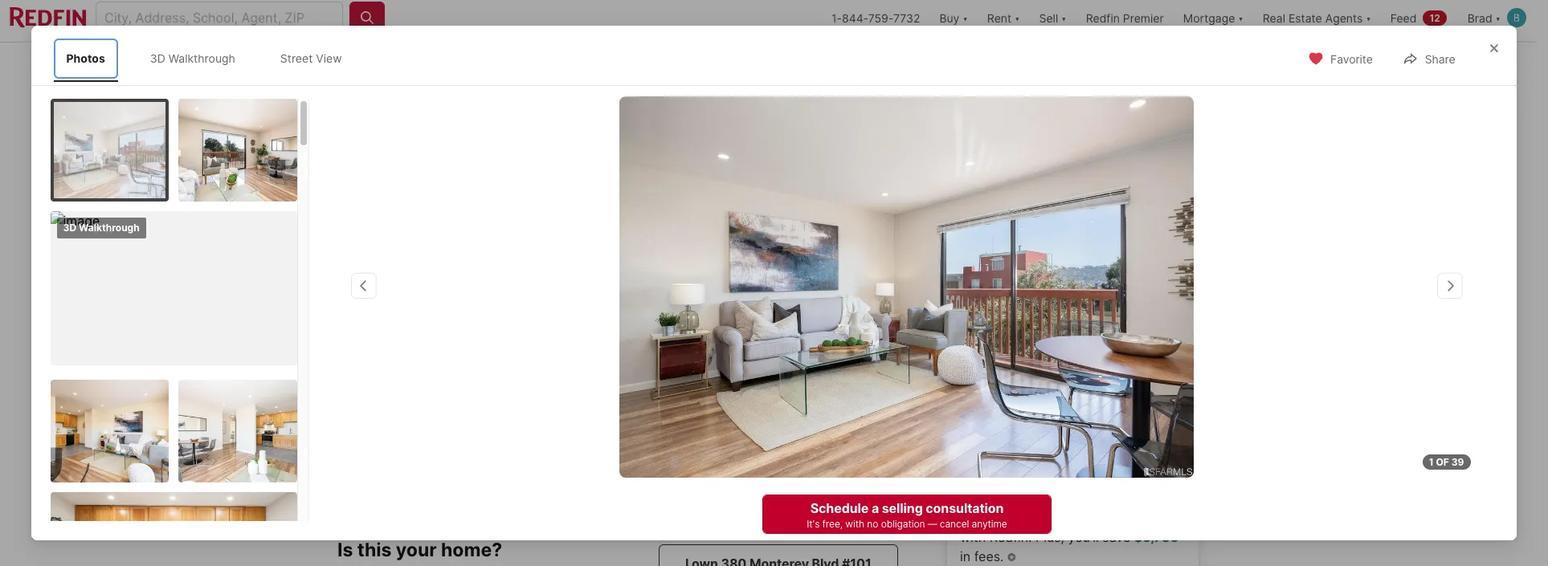 Task type: locate. For each thing, give the bounding box(es) containing it.
this
[[357, 539, 392, 562]]

with for redfin.
[[960, 529, 986, 545]]

you'll
[[1068, 529, 1099, 545]]

0 horizontal spatial walkthrough
[[79, 221, 140, 233]]

0 vertical spatial walkthrough
[[168, 51, 235, 65]]

tab list inside schedule a selling consultation dialog
[[50, 35, 371, 82]]

of
[[1044, 409, 1062, 432], [1436, 456, 1449, 468]]

1 of 39
[[1429, 456, 1464, 468]]

with left the no
[[845, 518, 864, 530]]

share
[[1425, 52, 1455, 66]]

no
[[867, 518, 878, 530]]

1 horizontal spatial 3d
[[150, 51, 165, 65]]

favorite
[[1331, 52, 1373, 66]]

3d inside 3d walkthrough tab
[[150, 51, 165, 65]]

1 horizontal spatial 3d walkthrough
[[150, 51, 235, 65]]

it's
[[806, 518, 819, 530]]

schedule
[[810, 501, 868, 517]]

tab
[[337, 46, 435, 84]]

1 vertical spatial 3d
[[63, 221, 76, 233]]

view
[[316, 51, 342, 65]]

1 horizontal spatial of
[[1436, 456, 1449, 468]]

1 horizontal spatial with
[[960, 529, 986, 545]]

selling
[[881, 501, 922, 517]]

estimated sale price
[[960, 447, 1083, 463]]

0 vertical spatial 3d walkthrough
[[150, 51, 235, 65]]

street view tab
[[267, 39, 355, 78]]

ft
[[626, 483, 638, 499]]

sq
[[606, 483, 623, 499]]

image image
[[179, 98, 297, 201], [53, 102, 166, 198], [50, 211, 297, 365], [50, 380, 169, 482], [178, 380, 297, 482]]

1-844-759-7732 link
[[832, 11, 920, 25]]

of inside schedule a selling consultation dialog
[[1436, 456, 1449, 468]]

is this your home?
[[337, 539, 502, 562]]

consultation
[[925, 501, 1003, 517]]

sell
[[1143, 510, 1163, 526]]

$545,000 – $649,000
[[960, 473, 1161, 496]]

0 horizontal spatial of
[[1044, 409, 1062, 432]]

schedule a selling consultation dialog
[[31, 26, 1517, 566]]

save
[[1102, 529, 1131, 545]]

estimated
[[960, 447, 1021, 463]]

more
[[1001, 510, 1032, 526]]

94131
[[611, 421, 647, 437]]

0 horizontal spatial with
[[845, 518, 864, 530]]

street view
[[280, 51, 342, 65]]

premier
[[1123, 11, 1164, 25]]

1 horizontal spatial walkthrough
[[168, 51, 235, 65]]

a
[[871, 501, 879, 517]]

obligation
[[881, 518, 925, 530]]

1 vertical spatial 3d walkthrough
[[63, 221, 140, 233]]

with inside reach more buyers when you sell with redfin. plus, you'll save
[[960, 529, 986, 545]]

walkthrough
[[168, 51, 235, 65], [79, 221, 140, 233]]

with inside schedule a selling consultation it's free, with no obligation — cancel anytime
[[845, 518, 864, 530]]

0 horizontal spatial 3d walkthrough
[[63, 221, 140, 233]]

schedule a selling consultation it's free, with no obligation — cancel anytime
[[806, 501, 1007, 530]]

tab list containing photos
[[50, 35, 371, 82]]

0 horizontal spatial 3d
[[63, 221, 76, 233]]

844-
[[842, 11, 868, 25]]

walkthrough inside tab
[[168, 51, 235, 65]]

with down reach
[[960, 529, 986, 545]]

of up the price
[[1044, 409, 1062, 432]]

with
[[845, 518, 864, 530], [960, 529, 986, 545]]

3d walkthrough
[[150, 51, 235, 65], [63, 221, 140, 233]]

3d walkthrough inside tab
[[150, 51, 235, 65]]

3d
[[150, 51, 165, 65], [63, 221, 76, 233]]

0 vertical spatial of
[[1044, 409, 1062, 432]]

with for no
[[845, 518, 864, 530]]

380 monterey blvd #101, san francisco, ca 94131 image
[[337, 88, 941, 371], [947, 88, 1199, 226], [947, 232, 1199, 371]]

12
[[1430, 12, 1440, 24]]

38
[[1117, 335, 1132, 348]]

redfin.
[[990, 529, 1032, 545]]

$5,736
[[1134, 529, 1179, 545]]

when
[[1081, 510, 1114, 526]]

of right 1
[[1436, 456, 1449, 468]]

0 vertical spatial 3d
[[150, 51, 165, 65]]

redfin premier
[[1086, 11, 1164, 25]]

tab list
[[50, 35, 371, 82]]

1 vertical spatial of
[[1436, 456, 1449, 468]]

buyers
[[1036, 510, 1077, 526]]

3d walkthrough tab
[[137, 39, 248, 78]]

668
[[606, 458, 643, 481]]



Task type: describe. For each thing, give the bounding box(es) containing it.
City, Address, School, Agent, ZIP search field
[[96, 2, 343, 34]]

reach
[[960, 510, 998, 526]]

in
[[960, 549, 971, 565]]

street
[[280, 51, 313, 65]]

you
[[1117, 510, 1139, 526]]

1-
[[832, 11, 842, 25]]

38 photos button
[[1081, 326, 1186, 358]]

of for 1
[[1436, 456, 1449, 468]]

of for thinking
[[1044, 409, 1062, 432]]

—
[[927, 518, 937, 530]]

7732
[[893, 11, 920, 25]]

668 sq ft
[[606, 458, 643, 499]]

$5,736 in fees.
[[960, 529, 1179, 565]]

selling?
[[1066, 409, 1137, 432]]

thinking
[[960, 409, 1039, 432]]

reach more buyers when you sell with redfin. plus, you'll save
[[960, 510, 1163, 545]]

photos
[[1134, 335, 1172, 348]]

–
[[1056, 473, 1065, 496]]

1-844-759-7732
[[832, 11, 920, 25]]

thinking of selling?
[[960, 409, 1137, 432]]

1
[[1429, 456, 1434, 468]]

home?
[[441, 539, 502, 562]]

photos
[[66, 51, 105, 65]]

submit search image
[[359, 10, 375, 26]]

share button
[[1389, 42, 1469, 75]]

photos tab
[[53, 39, 118, 78]]

39
[[1451, 456, 1464, 468]]

cancel
[[939, 518, 969, 530]]

$649,000
[[1069, 473, 1161, 496]]

sale
[[1024, 447, 1049, 463]]

$545,000
[[960, 473, 1051, 496]]

redfin
[[1086, 11, 1120, 25]]

759-
[[868, 11, 893, 25]]

38 photos
[[1117, 335, 1172, 348]]

your
[[396, 539, 437, 562]]

free,
[[822, 518, 842, 530]]

fees.
[[974, 549, 1004, 565]]

1 vertical spatial walkthrough
[[79, 221, 140, 233]]

user photo image
[[1507, 8, 1526, 27]]

map entry image
[[815, 390, 922, 497]]

favorite button
[[1294, 42, 1386, 75]]

feed
[[1390, 11, 1417, 25]]

plus,
[[1036, 529, 1065, 545]]

price
[[1052, 447, 1083, 463]]

is
[[337, 539, 353, 562]]

anytime
[[971, 518, 1007, 530]]

redfin premier button
[[1076, 0, 1174, 42]]

380 monterey blvd #101 image
[[620, 96, 1194, 478]]



Task type: vqa. For each thing, say whether or not it's contained in the screenshot.
▾ for Sell ▾
no



